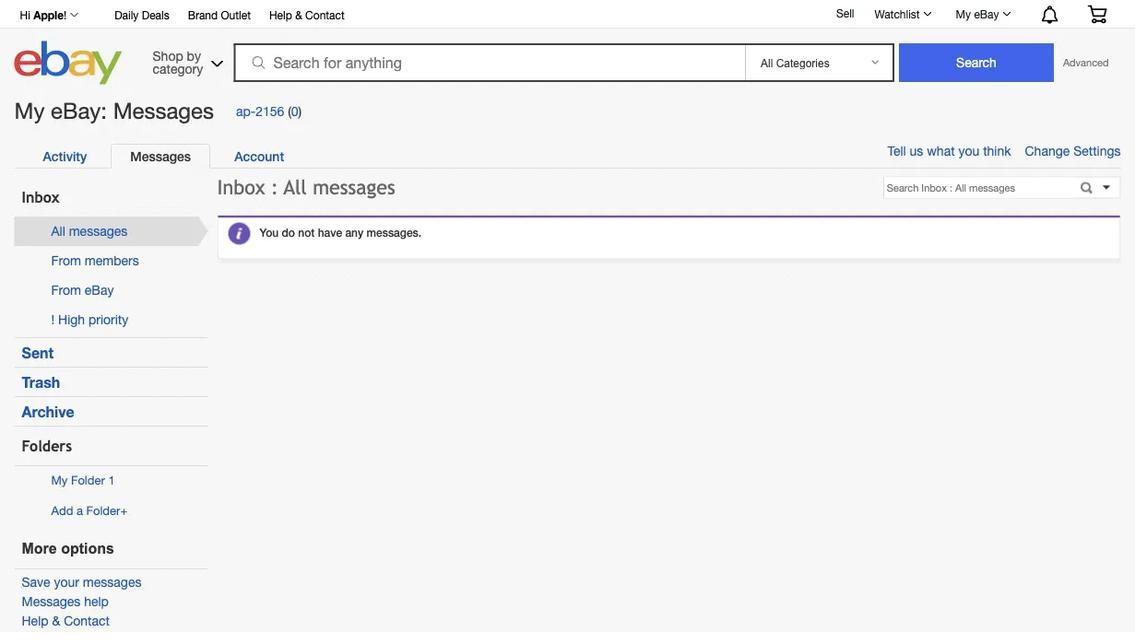 Task type: describe. For each thing, give the bounding box(es) containing it.
activity
[[43, 148, 87, 164]]

help & contact
[[269, 8, 345, 21]]

! high priority
[[51, 312, 128, 328]]

0 horizontal spatial all
[[51, 224, 65, 239]]

shop by category
[[153, 48, 203, 76]]

change
[[1025, 143, 1070, 159]]

daily deals link
[[115, 6, 169, 26]]

trash
[[22, 374, 60, 391]]

save your messages link
[[22, 575, 142, 590]]

ebay for my ebay
[[975, 7, 1000, 20]]

from for from ebay
[[51, 283, 81, 298]]

ebay for from ebay
[[85, 283, 114, 298]]

1 vertical spatial folder
[[86, 504, 120, 518]]

contact inside account navigation
[[305, 8, 345, 21]]

by
[[187, 48, 201, 63]]

daily
[[115, 8, 139, 21]]

more
[[22, 541, 57, 558]]

save your messages messages help help & contact
[[22, 575, 142, 629]]

brand outlet
[[188, 8, 251, 21]]

0
[[291, 103, 299, 118]]

ap-
[[236, 103, 256, 118]]

inbox for inbox : all messages
[[217, 176, 265, 199]]

advanced
[[1064, 57, 1109, 69]]

account navigation
[[10, 0, 1121, 29]]

sent link
[[22, 344, 54, 362]]

all messages
[[51, 224, 128, 239]]

my ebay: messages
[[14, 98, 214, 124]]

ebay:
[[51, 98, 107, 124]]

from members
[[51, 253, 139, 268]]

more options
[[22, 541, 114, 558]]

help inside save your messages messages help help & contact
[[22, 614, 48, 629]]

& inside account navigation
[[295, 8, 302, 21]]

)
[[299, 103, 302, 118]]

your
[[54, 575, 79, 590]]

settings
[[1074, 143, 1121, 159]]

my ebay link
[[946, 3, 1020, 25]]

2156
[[256, 103, 284, 118]]

messages inside save your messages messages help help & contact
[[22, 595, 81, 610]]

shop by category button
[[144, 41, 227, 81]]

contact inside save your messages messages help help & contact
[[64, 614, 110, 629]]

advanced link
[[1055, 44, 1119, 81]]

brand outlet link
[[188, 6, 251, 26]]

from ebay link
[[51, 283, 114, 298]]

you
[[959, 143, 980, 159]]

my for my ebay
[[956, 7, 972, 20]]

any
[[345, 227, 364, 240]]

you
[[260, 227, 279, 240]]

my ebay
[[956, 7, 1000, 20]]

Search for anything text field
[[237, 45, 742, 80]]

1
[[108, 474, 115, 488]]

1 vertical spatial messages
[[69, 224, 128, 239]]

0 horizontal spatial !
[[51, 312, 55, 328]]

submit search request image
[[1079, 182, 1099, 198]]

messages.
[[367, 227, 422, 240]]

1 vertical spatial messages
[[130, 148, 191, 164]]

category
[[153, 61, 203, 76]]

tell
[[888, 143, 907, 159]]

archive
[[22, 403, 74, 421]]

ap-2156 link
[[236, 103, 284, 118]]

help inside account navigation
[[269, 8, 292, 21]]

1 horizontal spatial all
[[284, 176, 307, 199]]

account
[[234, 148, 284, 164]]

your shopping cart image
[[1087, 5, 1109, 23]]

priority
[[89, 312, 128, 328]]

you do not have any messages.
[[260, 227, 422, 240]]

brand
[[188, 8, 218, 21]]

outlet
[[221, 8, 251, 21]]

deals
[[142, 8, 169, 21]]

members
[[85, 253, 139, 268]]

ap-2156 ( 0 )
[[236, 103, 302, 118]]

inbox : all messages
[[217, 176, 396, 199]]

search image
[[252, 56, 265, 69]]



Task type: vqa. For each thing, say whether or not it's contained in the screenshot.
the Get the coupon image
no



Task type: locate. For each thing, give the bounding box(es) containing it.
from ebay
[[51, 283, 114, 298]]

!
[[64, 8, 67, 21], [51, 312, 55, 328]]

0 vertical spatial messages
[[313, 176, 396, 199]]

from members link
[[51, 253, 139, 268]]

account link
[[215, 144, 304, 169]]

not
[[298, 227, 315, 240]]

help
[[269, 8, 292, 21], [22, 614, 48, 629]]

&
[[295, 8, 302, 21], [52, 614, 60, 629]]

messages up any
[[313, 176, 396, 199]]

0 horizontal spatial inbox
[[22, 188, 60, 206]]

0 vertical spatial &
[[295, 8, 302, 21]]

shop by category banner
[[10, 0, 1121, 89]]

messages up from members
[[69, 224, 128, 239]]

1 vertical spatial help
[[22, 614, 48, 629]]

0 horizontal spatial &
[[52, 614, 60, 629]]

my for my folder 1
[[51, 474, 68, 488]]

ebay down from members
[[85, 283, 114, 298]]

Search Inbox : All messages text field
[[885, 178, 1075, 198]]

us
[[910, 143, 924, 159]]

change settings
[[1025, 143, 1121, 159]]

1 horizontal spatial my
[[51, 474, 68, 488]]

(
[[288, 103, 291, 118]]

1 vertical spatial contact
[[64, 614, 110, 629]]

0 horizontal spatial help & contact link
[[22, 614, 110, 629]]

tell us what you think link
[[888, 143, 1025, 159]]

from
[[51, 253, 81, 268], [51, 283, 81, 298]]

0 vertical spatial messages
[[113, 98, 214, 124]]

my
[[956, 7, 972, 20], [14, 98, 45, 124], [51, 474, 68, 488]]

1 horizontal spatial contact
[[305, 8, 345, 21]]

help right outlet
[[269, 8, 292, 21]]

apple
[[33, 8, 64, 21]]

1 vertical spatial all
[[51, 224, 65, 239]]

watchlist
[[875, 7, 920, 20]]

have
[[318, 227, 342, 240]]

add
[[51, 504, 73, 518]]

my right watchlist link
[[956, 7, 972, 20]]

1 vertical spatial !
[[51, 312, 55, 328]]

0 vertical spatial from
[[51, 253, 81, 268]]

0 vertical spatial ebay
[[975, 7, 1000, 20]]

! inside account navigation
[[64, 8, 67, 21]]

ebay right watchlist link
[[975, 7, 1000, 20]]

all messages link
[[51, 224, 128, 239]]

& right outlet
[[295, 8, 302, 21]]

help & contact link for messages help
[[22, 614, 110, 629]]

0 horizontal spatial help
[[22, 614, 48, 629]]

my left ebay:
[[14, 98, 45, 124]]

1 horizontal spatial help
[[269, 8, 292, 21]]

messages link
[[111, 144, 210, 169]]

contact down help
[[64, 614, 110, 629]]

2 vertical spatial my
[[51, 474, 68, 488]]

messages
[[313, 176, 396, 199], [69, 224, 128, 239], [83, 575, 142, 590]]

folder left 1
[[71, 474, 105, 488]]

sell
[[837, 7, 855, 19]]

help & contact link for brand outlet
[[269, 6, 345, 26]]

0 vertical spatial help & contact link
[[269, 6, 345, 26]]

! high priority link
[[51, 312, 128, 328]]

2 from from the top
[[51, 283, 81, 298]]

inbox left :
[[217, 176, 265, 199]]

1 vertical spatial help & contact link
[[22, 614, 110, 629]]

messages help link
[[22, 595, 109, 610]]

:
[[271, 176, 279, 199]]

my inside account navigation
[[956, 7, 972, 20]]

1 vertical spatial ebay
[[85, 283, 114, 298]]

archive link
[[22, 403, 74, 421]]

inbox
[[217, 176, 265, 199], [22, 188, 60, 206]]

daily deals
[[115, 8, 169, 21]]

& down messages help link
[[52, 614, 60, 629]]

0 vertical spatial !
[[64, 8, 67, 21]]

0 vertical spatial folder
[[71, 474, 105, 488]]

help
[[84, 595, 109, 610]]

my folder 1
[[51, 474, 115, 488]]

save
[[22, 575, 50, 590]]

help down messages help link
[[22, 614, 48, 629]]

1 horizontal spatial inbox
[[217, 176, 265, 199]]

None submit
[[900, 43, 1055, 82]]

messages down save
[[22, 595, 81, 610]]

0 vertical spatial my
[[956, 7, 972, 20]]

messages inside save your messages messages help help & contact
[[83, 575, 142, 590]]

options
[[61, 541, 114, 558]]

1 horizontal spatial &
[[295, 8, 302, 21]]

0 link
[[291, 103, 299, 118]]

1 horizontal spatial !
[[64, 8, 67, 21]]

& inside save your messages messages help help & contact
[[52, 614, 60, 629]]

2 vertical spatial messages
[[83, 575, 142, 590]]

0 vertical spatial contact
[[305, 8, 345, 21]]

a
[[77, 504, 83, 518]]

ebay
[[975, 7, 1000, 20], [85, 283, 114, 298]]

think
[[984, 143, 1012, 159]]

sell link
[[828, 7, 863, 19]]

from up high
[[51, 283, 81, 298]]

1 from from the top
[[51, 253, 81, 268]]

0 horizontal spatial contact
[[64, 614, 110, 629]]

! left high
[[51, 312, 55, 328]]

what
[[927, 143, 955, 159]]

1 horizontal spatial ebay
[[975, 7, 1000, 20]]

tab list
[[24, 144, 1102, 169]]

inbox down activity link
[[22, 188, 60, 206]]

tell us what you think
[[888, 143, 1012, 159]]

tab list containing activity
[[24, 144, 1102, 169]]

help & contact link down messages help link
[[22, 614, 110, 629]]

all up from members
[[51, 224, 65, 239]]

my up add
[[51, 474, 68, 488]]

contact
[[305, 8, 345, 21], [64, 614, 110, 629]]

all right :
[[284, 176, 307, 199]]

change settings link
[[1025, 143, 1121, 159]]

my for my ebay: messages
[[14, 98, 45, 124]]

from for from members
[[51, 253, 81, 268]]

activity link
[[24, 144, 106, 169]]

0 horizontal spatial ebay
[[85, 283, 114, 298]]

1 vertical spatial &
[[52, 614, 60, 629]]

messages down my ebay: messages
[[130, 148, 191, 164]]

ebay inside my ebay link
[[975, 7, 1000, 20]]

my folder 1 link
[[51, 474, 115, 488]]

add a folder +
[[51, 504, 127, 518]]

from up from ebay link
[[51, 253, 81, 268]]

! right hi
[[64, 8, 67, 21]]

2 horizontal spatial my
[[956, 7, 972, 20]]

do
[[282, 227, 295, 240]]

help & contact link
[[269, 6, 345, 26], [22, 614, 110, 629]]

1 vertical spatial my
[[14, 98, 45, 124]]

1 vertical spatial from
[[51, 283, 81, 298]]

high
[[58, 312, 85, 328]]

help & contact link right outlet
[[269, 6, 345, 26]]

messages up help
[[83, 575, 142, 590]]

messages down "category"
[[113, 98, 214, 124]]

trash link
[[22, 374, 60, 391]]

0 horizontal spatial my
[[14, 98, 45, 124]]

folders
[[22, 438, 72, 455]]

sent
[[22, 344, 54, 362]]

contact right outlet
[[305, 8, 345, 21]]

hi apple !
[[20, 8, 67, 21]]

watchlist link
[[865, 3, 941, 25]]

hi
[[20, 8, 30, 21]]

shop
[[153, 48, 183, 63]]

0 vertical spatial all
[[284, 176, 307, 199]]

1 horizontal spatial help & contact link
[[269, 6, 345, 26]]

messages
[[113, 98, 214, 124], [130, 148, 191, 164], [22, 595, 81, 610]]

+
[[120, 504, 127, 518]]

2 vertical spatial messages
[[22, 595, 81, 610]]

folder right a
[[86, 504, 120, 518]]

none submit inside shop by category banner
[[900, 43, 1055, 82]]

0 vertical spatial help
[[269, 8, 292, 21]]

folder
[[71, 474, 105, 488], [86, 504, 120, 518]]

inbox for inbox
[[22, 188, 60, 206]]



